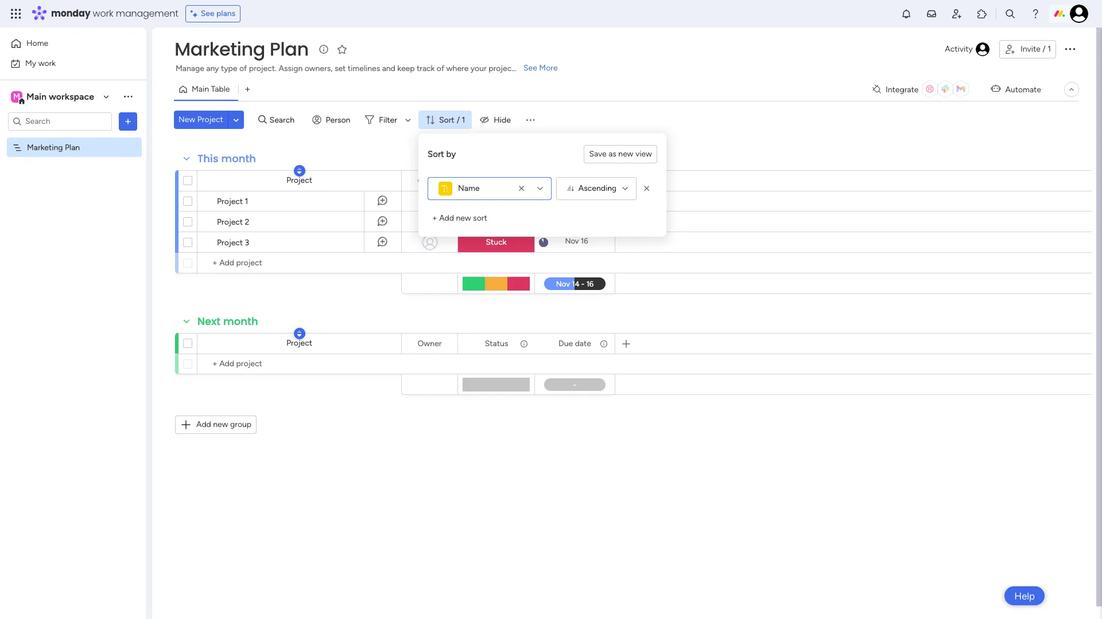 Task type: vqa. For each thing, say whether or not it's contained in the screenshot.
Automate at the top of page
yes



Task type: describe. For each thing, give the bounding box(es) containing it.
sort / 1
[[439, 115, 465, 125]]

track
[[417, 64, 435, 73]]

1 owner field from the top
[[415, 175, 445, 187]]

my work button
[[7, 54, 123, 73]]

main table button
[[174, 80, 238, 99]]

manage
[[176, 64, 204, 73]]

2 status field from the top
[[482, 338, 511, 350]]

0 vertical spatial marketing
[[174, 36, 265, 62]]

inbox image
[[926, 8, 937, 20]]

0 vertical spatial options image
[[1063, 42, 1077, 56]]

project 2
[[217, 218, 249, 227]]

status for first status field from the bottom of the page
[[485, 339, 508, 349]]

+ Add project text field
[[203, 358, 396, 371]]

automate
[[1005, 85, 1041, 94]]

v2 search image
[[258, 114, 267, 126]]

m
[[13, 92, 20, 101]]

/ for invite
[[1043, 44, 1046, 54]]

save
[[589, 149, 607, 159]]

main for main table
[[192, 84, 209, 94]]

as
[[609, 149, 616, 159]]

name
[[458, 184, 480, 193]]

project inside button
[[197, 115, 223, 125]]

add to favorites image
[[336, 43, 348, 55]]

invite
[[1020, 44, 1041, 54]]

1 for sort / 1
[[462, 115, 465, 125]]

project up project 2
[[217, 197, 243, 207]]

main workspace
[[26, 91, 94, 102]]

project left 3
[[217, 238, 243, 248]]

This month field
[[195, 152, 259, 166]]

plans
[[216, 9, 235, 18]]

any
[[206, 64, 219, 73]]

new project
[[179, 115, 223, 125]]

set
[[335, 64, 346, 73]]

ascending
[[578, 184, 617, 193]]

my
[[25, 58, 36, 68]]

add inside add new group 'button'
[[196, 420, 211, 430]]

2 due date field from the top
[[556, 338, 594, 350]]

working
[[472, 197, 502, 207]]

main table
[[192, 84, 230, 94]]

month for next month
[[223, 315, 258, 329]]

invite / 1
[[1020, 44, 1051, 54]]

sort desc image
[[297, 167, 302, 175]]

next month
[[197, 315, 258, 329]]

new project button
[[174, 111, 228, 129]]

+ Add project text field
[[203, 257, 396, 270]]

autopilot image
[[991, 82, 1001, 96]]

add new group button
[[175, 416, 257, 434]]

assign
[[279, 64, 303, 73]]

where
[[446, 64, 469, 73]]

+
[[432, 214, 437, 223]]

monday
[[51, 7, 90, 20]]

notifications image
[[901, 8, 912, 20]]

table
[[211, 84, 230, 94]]

work for monday
[[93, 7, 113, 20]]

add new group
[[196, 420, 251, 430]]

workspace image
[[11, 90, 22, 103]]

see for see plans
[[201, 9, 214, 18]]

Search field
[[267, 112, 301, 128]]

due date for 1st due date field from the bottom
[[559, 339, 591, 349]]

1 date from the top
[[575, 176, 591, 186]]

2 owner field from the top
[[415, 338, 445, 350]]

v2 sort ascending image
[[567, 185, 574, 193]]

workspace
[[49, 91, 94, 102]]

0 horizontal spatial 1
[[245, 197, 248, 207]]

search everything image
[[1004, 8, 1016, 20]]

new
[[179, 115, 195, 125]]

column information image for due date
[[599, 340, 608, 349]]

14
[[581, 196, 588, 205]]

see more link
[[522, 63, 559, 74]]

invite / 1 button
[[999, 40, 1056, 59]]

more
[[539, 63, 558, 73]]

apps image
[[976, 8, 988, 20]]

3
[[245, 238, 249, 248]]

see plans
[[201, 9, 235, 18]]

Next month field
[[195, 315, 261, 329]]

select product image
[[10, 8, 22, 20]]

angle down image
[[233, 116, 239, 124]]

column information image for status
[[519, 340, 529, 349]]

project.
[[249, 64, 277, 73]]

activity
[[945, 44, 973, 54]]

nov for nov 14
[[565, 196, 579, 205]]

it
[[515, 197, 520, 207]]

1 horizontal spatial plan
[[270, 36, 309, 62]]

filter button
[[361, 111, 415, 129]]

home button
[[7, 34, 123, 53]]

workspace selection element
[[11, 90, 96, 105]]

james peterson image
[[1070, 5, 1088, 23]]

month for this month
[[221, 152, 256, 166]]

due date for second due date field from the bottom of the page
[[559, 176, 591, 186]]

1 due from the top
[[559, 176, 573, 186]]

2 date from the top
[[575, 339, 591, 349]]

home
[[26, 38, 48, 48]]

project
[[489, 64, 515, 73]]

monday work management
[[51, 7, 178, 20]]

add view image
[[245, 85, 250, 94]]

workspace options image
[[122, 91, 134, 102]]

help button
[[1005, 587, 1045, 606]]

and
[[382, 64, 395, 73]]

2
[[245, 218, 249, 227]]

+ add new sort
[[432, 214, 487, 223]]

owner for 1st owner field from the bottom of the page
[[418, 339, 442, 349]]

hide button
[[475, 111, 518, 129]]

nov 14
[[565, 196, 588, 205]]

dapulse integrations image
[[872, 85, 881, 94]]

person
[[326, 115, 350, 125]]

status for 1st status field from the top of the page
[[485, 176, 508, 186]]



Task type: locate. For each thing, give the bounding box(es) containing it.
work right "my"
[[38, 58, 56, 68]]

0 vertical spatial new
[[618, 149, 633, 159]]

1 for invite / 1
[[1048, 44, 1051, 54]]

options image down workspace options icon
[[122, 116, 134, 127]]

see left more
[[523, 63, 537, 73]]

/ right invite
[[1043, 44, 1046, 54]]

1 up 2
[[245, 197, 248, 207]]

1 vertical spatial owner
[[418, 339, 442, 349]]

see left plans
[[201, 9, 214, 18]]

plan inside list box
[[65, 143, 80, 152]]

1 vertical spatial marketing
[[27, 143, 63, 152]]

my work
[[25, 58, 56, 68]]

0 horizontal spatial plan
[[65, 143, 80, 152]]

marketing up any
[[174, 36, 265, 62]]

see more
[[523, 63, 558, 73]]

main inside workspace selection "element"
[[26, 91, 47, 102]]

marketing plan up type
[[174, 36, 309, 62]]

add left group
[[196, 420, 211, 430]]

sort
[[473, 214, 487, 223]]

marketing plan
[[174, 36, 309, 62], [27, 143, 80, 152]]

1 vertical spatial due date field
[[556, 338, 594, 350]]

date
[[575, 176, 591, 186], [575, 339, 591, 349]]

timelines
[[348, 64, 380, 73]]

options image right the invite / 1
[[1063, 42, 1077, 56]]

collapse board header image
[[1067, 85, 1076, 94]]

0 vertical spatial due date
[[559, 176, 591, 186]]

work right monday
[[93, 7, 113, 20]]

add inside + add new sort button
[[439, 214, 454, 223]]

0 horizontal spatial /
[[457, 115, 460, 125]]

2 vertical spatial new
[[213, 420, 228, 430]]

your
[[471, 64, 487, 73]]

work for my
[[38, 58, 56, 68]]

0 horizontal spatial marketing
[[27, 143, 63, 152]]

new for sort
[[456, 214, 471, 223]]

1 due date field from the top
[[556, 175, 594, 187]]

1 horizontal spatial of
[[437, 64, 444, 73]]

1 of from the left
[[239, 64, 247, 73]]

sort up by
[[439, 115, 454, 125]]

1 vertical spatial add
[[196, 420, 211, 430]]

new inside 'button'
[[213, 420, 228, 430]]

1
[[1048, 44, 1051, 54], [462, 115, 465, 125], [245, 197, 248, 207]]

month right next
[[223, 315, 258, 329]]

month inside 'field'
[[221, 152, 256, 166]]

0 vertical spatial marketing plan
[[174, 36, 309, 62]]

1 vertical spatial due date
[[559, 339, 591, 349]]

work inside button
[[38, 58, 56, 68]]

month
[[221, 152, 256, 166], [223, 315, 258, 329]]

+ add new sort button
[[428, 210, 492, 228]]

1 vertical spatial marketing plan
[[27, 143, 80, 152]]

2 due from the top
[[559, 339, 573, 349]]

main
[[192, 84, 209, 94], [26, 91, 47, 102]]

2 of from the left
[[437, 64, 444, 73]]

1 inside button
[[1048, 44, 1051, 54]]

new for view
[[618, 149, 633, 159]]

of right type
[[239, 64, 247, 73]]

marketing plan down search in workspace field at the top left of page
[[27, 143, 80, 152]]

0 vertical spatial add
[[439, 214, 454, 223]]

nov down v2 sort ascending icon
[[565, 196, 579, 205]]

0 horizontal spatial see
[[201, 9, 214, 18]]

0 horizontal spatial new
[[213, 420, 228, 430]]

0 horizontal spatial add
[[196, 420, 211, 430]]

2 vertical spatial 1
[[245, 197, 248, 207]]

marketing
[[174, 36, 265, 62], [27, 143, 63, 152]]

column information image
[[519, 176, 529, 186], [519, 340, 529, 349], [599, 340, 608, 349]]

owner
[[418, 176, 442, 186], [418, 339, 442, 349]]

main right workspace icon
[[26, 91, 47, 102]]

hide
[[494, 115, 511, 125]]

0 horizontal spatial main
[[26, 91, 47, 102]]

/ inside invite / 1 button
[[1043, 44, 1046, 54]]

1 status field from the top
[[482, 175, 511, 187]]

plan down search in workspace field at the top left of page
[[65, 143, 80, 152]]

see for see more
[[523, 63, 537, 73]]

Due date field
[[556, 175, 594, 187], [556, 338, 594, 350]]

sort by
[[428, 149, 456, 159]]

0 vertical spatial see
[[201, 9, 214, 18]]

plan
[[270, 36, 309, 62], [65, 143, 80, 152]]

16
[[581, 237, 588, 246]]

main inside "button"
[[192, 84, 209, 94]]

new inside button
[[456, 214, 471, 223]]

manage any type of project. assign owners, set timelines and keep track of where your project stands.
[[176, 64, 542, 73]]

1 vertical spatial /
[[457, 115, 460, 125]]

nov
[[565, 196, 579, 205], [565, 237, 579, 246]]

of
[[239, 64, 247, 73], [437, 64, 444, 73]]

by
[[446, 149, 456, 159]]

1 vertical spatial owner field
[[415, 338, 445, 350]]

main for main workspace
[[26, 91, 47, 102]]

1 vertical spatial status
[[485, 339, 508, 349]]

see
[[201, 9, 214, 18], [523, 63, 537, 73]]

1 horizontal spatial options image
[[1063, 42, 1077, 56]]

1 vertical spatial work
[[38, 58, 56, 68]]

new right as
[[618, 149, 633, 159]]

owner for 2nd owner field from the bottom
[[418, 176, 442, 186]]

project 1
[[217, 197, 248, 207]]

project 3
[[217, 238, 249, 248]]

project left 2
[[217, 218, 243, 227]]

2 status from the top
[[485, 339, 508, 349]]

Owner field
[[415, 175, 445, 187], [415, 338, 445, 350]]

help image
[[1030, 8, 1041, 20]]

new inside button
[[618, 149, 633, 159]]

person button
[[307, 111, 357, 129]]

1 left hide popup button
[[462, 115, 465, 125]]

month right this
[[221, 152, 256, 166]]

0 horizontal spatial work
[[38, 58, 56, 68]]

of right track
[[437, 64, 444, 73]]

nov for nov 16
[[565, 237, 579, 246]]

stuck
[[486, 238, 507, 247]]

project down sort desc icon
[[286, 339, 312, 348]]

see plans button
[[185, 5, 241, 22]]

Search in workspace field
[[24, 115, 96, 128]]

2 horizontal spatial new
[[618, 149, 633, 159]]

owners,
[[305, 64, 333, 73]]

project right new
[[197, 115, 223, 125]]

nov 16
[[565, 237, 588, 246]]

invite members image
[[951, 8, 963, 20]]

0 vertical spatial due
[[559, 176, 573, 186]]

0 vertical spatial /
[[1043, 44, 1046, 54]]

sort for sort by
[[428, 149, 444, 159]]

project
[[197, 115, 223, 125], [286, 176, 312, 185], [217, 197, 243, 207], [217, 218, 243, 227], [217, 238, 243, 248], [286, 339, 312, 348]]

0 vertical spatial month
[[221, 152, 256, 166]]

v2 overdue deadline image
[[539, 197, 548, 207]]

marketing inside list box
[[27, 143, 63, 152]]

help
[[1014, 591, 1035, 602]]

1 vertical spatial see
[[523, 63, 537, 73]]

activity button
[[940, 40, 995, 59]]

1 vertical spatial month
[[223, 315, 258, 329]]

1 horizontal spatial new
[[456, 214, 471, 223]]

0 vertical spatial nov
[[565, 196, 579, 205]]

1 right invite
[[1048, 44, 1051, 54]]

1 vertical spatial options image
[[122, 116, 134, 127]]

option
[[0, 137, 146, 139]]

month inside field
[[223, 315, 258, 329]]

plan up assign
[[270, 36, 309, 62]]

1 vertical spatial nov
[[565, 237, 579, 246]]

done
[[487, 217, 506, 227]]

Status field
[[482, 175, 511, 187], [482, 338, 511, 350]]

new left group
[[213, 420, 228, 430]]

integrate
[[886, 85, 919, 94]]

0 horizontal spatial of
[[239, 64, 247, 73]]

add
[[439, 214, 454, 223], [196, 420, 211, 430]]

2 nov from the top
[[565, 237, 579, 246]]

sort left by
[[428, 149, 444, 159]]

new left sort
[[456, 214, 471, 223]]

nov left 16
[[565, 237, 579, 246]]

0 vertical spatial owner field
[[415, 175, 445, 187]]

0 vertical spatial plan
[[270, 36, 309, 62]]

management
[[116, 7, 178, 20]]

on
[[504, 197, 513, 207]]

options image
[[1063, 42, 1077, 56], [122, 116, 134, 127]]

2 owner from the top
[[418, 339, 442, 349]]

1 horizontal spatial 1
[[462, 115, 465, 125]]

remove sort image
[[641, 183, 653, 195]]

filter
[[379, 115, 397, 125]]

1 vertical spatial new
[[456, 214, 471, 223]]

1 owner from the top
[[418, 176, 442, 186]]

menu image
[[525, 114, 536, 126]]

1 horizontal spatial marketing
[[174, 36, 265, 62]]

save as new view
[[589, 149, 652, 159]]

1 vertical spatial date
[[575, 339, 591, 349]]

Marketing Plan field
[[172, 36, 312, 62]]

1 vertical spatial sort
[[428, 149, 444, 159]]

1 vertical spatial status field
[[482, 338, 511, 350]]

save as new view button
[[584, 145, 657, 164]]

0 vertical spatial status
[[485, 176, 508, 186]]

0 vertical spatial owner
[[418, 176, 442, 186]]

group
[[230, 420, 251, 430]]

1 horizontal spatial work
[[93, 7, 113, 20]]

work
[[93, 7, 113, 20], [38, 58, 56, 68]]

marketing plan inside list box
[[27, 143, 80, 152]]

0 vertical spatial date
[[575, 176, 591, 186]]

1 horizontal spatial see
[[523, 63, 537, 73]]

working on it
[[472, 197, 520, 207]]

1 horizontal spatial /
[[1043, 44, 1046, 54]]

/
[[1043, 44, 1046, 54], [457, 115, 460, 125]]

0 horizontal spatial marketing plan
[[27, 143, 80, 152]]

2 horizontal spatial 1
[[1048, 44, 1051, 54]]

type
[[221, 64, 237, 73]]

sort desc image
[[297, 330, 302, 338]]

due
[[559, 176, 573, 186], [559, 339, 573, 349]]

sort for sort / 1
[[439, 115, 454, 125]]

main left the table on the left of the page
[[192, 84, 209, 94]]

keep
[[397, 64, 415, 73]]

/ for sort
[[457, 115, 460, 125]]

/ left hide popup button
[[457, 115, 460, 125]]

1 vertical spatial 1
[[462, 115, 465, 125]]

0 vertical spatial 1
[[1048, 44, 1051, 54]]

marketing down search in workspace field at the top left of page
[[27, 143, 63, 152]]

1 nov from the top
[[565, 196, 579, 205]]

view
[[635, 149, 652, 159]]

see inside button
[[201, 9, 214, 18]]

0 vertical spatial status field
[[482, 175, 511, 187]]

1 vertical spatial plan
[[65, 143, 80, 152]]

0 horizontal spatial options image
[[122, 116, 134, 127]]

1 vertical spatial due
[[559, 339, 573, 349]]

1 horizontal spatial add
[[439, 214, 454, 223]]

1 status from the top
[[485, 176, 508, 186]]

1 due date from the top
[[559, 176, 591, 186]]

status
[[485, 176, 508, 186], [485, 339, 508, 349]]

sort
[[439, 115, 454, 125], [428, 149, 444, 159]]

new
[[618, 149, 633, 159], [456, 214, 471, 223], [213, 420, 228, 430]]

2 due date from the top
[[559, 339, 591, 349]]

this
[[197, 152, 218, 166]]

1 horizontal spatial main
[[192, 84, 209, 94]]

0 vertical spatial due date field
[[556, 175, 594, 187]]

0 vertical spatial work
[[93, 7, 113, 20]]

show board description image
[[317, 44, 330, 55]]

arrow down image
[[401, 113, 415, 127]]

0 vertical spatial sort
[[439, 115, 454, 125]]

column information image
[[599, 176, 608, 186]]

marketing plan list box
[[0, 135, 146, 312]]

next
[[197, 315, 221, 329]]

add right +
[[439, 214, 454, 223]]

project down sort desc image
[[286, 176, 312, 185]]

stands.
[[517, 64, 542, 73]]

this month
[[197, 152, 256, 166]]

1 horizontal spatial marketing plan
[[174, 36, 309, 62]]



